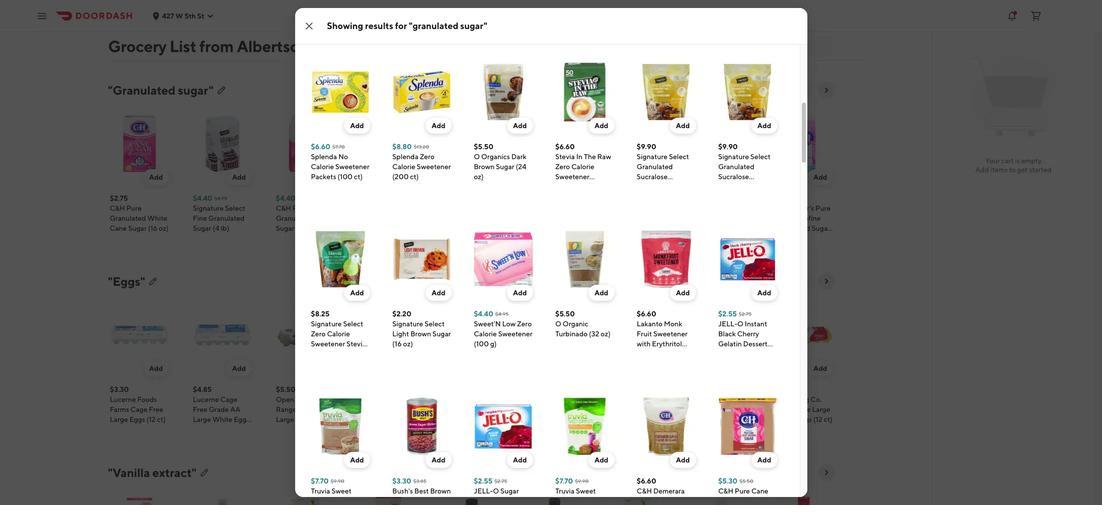 Task type: describe. For each thing, give the bounding box(es) containing it.
zero inside $8.80 $13.20 splenda zero calorie sweetener (200 ct)
[[420, 153, 435, 161]]

add for splenda no calorie sweetener packets (100 ct)
[[350, 122, 364, 130]]

pure inside c&h baker's pure cane ultrafine granulated sugar (4 lb)
[[816, 204, 831, 212]]

get
[[1018, 166, 1028, 174]]

c&h baker's pure cane ultrafine granulated sugar (4 lb)
[[775, 204, 831, 242]]

(16 inside $2.75 c&h pure granulated white cane sugar (16 oz)
[[148, 224, 157, 232]]

jell-o instant black cherry gelatin dessert mix sugar free (0.6 oz) image
[[719, 230, 778, 289]]

oz) inside challenge butter unsalted european style (8 oz)
[[193, 43, 203, 51]]

c&h pure cane granulated sugar carton (4 lb)
[[442, 204, 498, 232]]

cart
[[1002, 157, 1015, 165]]

o organics organic granulated cane sugar (32 oz)
[[359, 204, 414, 242]]

previous image for "eggs"
[[803, 277, 811, 285]]

$8.80 $13.20 splenda zero calorie sweetener (200 ct)
[[393, 143, 451, 181]]

lb) inside $4.40 c&h pure cane granulated white sugar (4 lb)
[[304, 224, 312, 232]]

splenda for $8.80
[[393, 153, 419, 161]]

creamy
[[692, 23, 717, 31]]

427 w 5th st
[[162, 12, 204, 20]]

(64
[[628, 234, 639, 242]]

add for c&h pure cane granulated white sugar (4 lb)
[[315, 173, 329, 181]]

$5.30 $5.50 c&h pure cane light brown suga
[[719, 477, 777, 505]]

sweet for truvia sweet complete calori
[[576, 487, 596, 495]]

$3.30 for $3.30 $3.85 bush's best brown sugar hickor
[[393, 477, 412, 485]]

st
[[197, 12, 204, 20]]

$9.90 inside $9.90 signature select granulated sucralose sweetener (9.7 oz)
[[719, 143, 738, 151]]

(100 for g)
[[474, 340, 489, 348]]

$4.95 inside $4.40 $4.95 sweet'n low zero calorie sweetener (100 g)
[[496, 311, 509, 317]]

see for sugar"
[[759, 86, 772, 94]]

$7.70 $9.90 truvia sweet complete calori
[[556, 477, 613, 505]]

to
[[1010, 166, 1016, 174]]

add up o organics organic granulated cane sugar (32 oz)
[[398, 173, 412, 181]]

$5.50 challenge butter unsalted whipped butter (8 oz)
[[775, 3, 829, 51]]

1 vertical spatial sugar"
[[178, 83, 214, 97]]

sweet for truvia sweet complet
[[332, 487, 352, 495]]

lucerne inside the $3.30 lucerne foods farms cage free large eggs (12 ct)
[[110, 395, 136, 404]]

granulated inside $9.90 signature select granulated sucralose sweetener (9.7 oz)
[[719, 163, 755, 171]]

zero inside $4.40 $4.95 sweet'n low zero calorie sweetener (100 g)
[[517, 320, 532, 328]]

whipped
[[775, 33, 805, 41]]

open
[[276, 395, 294, 404]]

$4.85
[[193, 385, 212, 393]]

(8 inside challenge butter unsalted european style (8 oz)
[[243, 33, 250, 41]]

o inside '$2.55 $2.75 jell-o sugar free gelatin mi'
[[493, 487, 499, 495]]

grocery
[[108, 37, 166, 56]]

"granulated sugar"
[[108, 83, 214, 97]]

brown inside "eggland's best cage-free brown eggs large (18 ct)"
[[478, 406, 499, 414]]

427
[[162, 12, 174, 20]]

complete
[[556, 497, 588, 505]]

add for lucerne cage free grade aa large white eggs (18 ct)
[[232, 364, 246, 372]]

two
[[623, 23, 637, 31]]

lucerne for lucerne foods sweet cream butter unsalted (16 oz)
[[110, 13, 136, 21]]

vital
[[359, 395, 374, 404]]

notification bell image
[[1007, 10, 1019, 22]]

large inside vital farms pasture-raised grade a large eggs (12 ct)
[[387, 416, 405, 424]]

o inside o organics grade a large brown eggs (12 ct)
[[525, 395, 531, 404]]

the
[[584, 153, 596, 161]]

cane inside the "$5.30 $5.50 c&h pure cane light brown suga"
[[752, 487, 769, 495]]

add for c&h demerara cane sugar ligh
[[676, 456, 690, 464]]

(32 inside o organics organic granulated cane sugar (32 oz)
[[379, 234, 389, 242]]

see all button for sugar"
[[753, 82, 787, 98]]

(8 inside the $4.95 $7.15 kerrygold pure irish unsalted butter (8 oz)
[[464, 33, 471, 41]]

cage for (18
[[730, 395, 747, 404]]

add up c&h pure cane granulated sugar carton (4 lb)
[[482, 173, 495, 181]]

$4.95 for unsalted
[[442, 3, 461, 11]]

sweetener inside $9.90 signature select granulated sucralose sweetener pouch (9.7 oz)
[[637, 183, 671, 191]]

grass-
[[392, 13, 413, 21]]

$4.40 for $4.40
[[110, 3, 129, 11]]

challenge inside challenge butter unsalted european style (8 oz)
[[193, 13, 226, 21]]

list
[[170, 37, 196, 56]]

c&h inside c&h pure cane granulated white sugar (10 lb)
[[692, 204, 707, 212]]

eggs inside lucerne white eggs extra large (12 ct)
[[609, 406, 624, 414]]

showing
[[327, 21, 363, 31]]

free inside the $3.30 lucerne foods farms cage free large eggs (12 ct)
[[149, 406, 164, 414]]

pure inside $4.40 c&h pure cane granulated white sugar (4 lb)
[[293, 204, 308, 212]]

0 vertical spatial update list image
[[328, 42, 336, 50]]

large inside "eggland's best cage-free brown eggs large (18 ct)"
[[459, 416, 478, 424]]

unsalted inside the $4.95 $7.15 kerrygold pure irish unsalted butter (8 oz)
[[457, 23, 486, 31]]

sugar inside '$2.55 $2.75 jell-o instant black cherry gelatin dessert mix sugar free (0.6 oz)'
[[732, 350, 750, 358]]

ct) inside vital farms pasture-raised grade a large eggs (12 ct)
[[387, 426, 396, 434]]

your cart is empty add items to get started
[[976, 157, 1052, 174]]

c&h inside c&h pure cane granulated sugar carton (4 lb)
[[442, 204, 457, 212]]

classic
[[637, 350, 660, 358]]

light inside the "$5.30 $5.50 c&h pure cane light brown suga"
[[719, 497, 735, 505]]

large inside $7.70 happy egg co. free range large brown eggs (12 ct)
[[813, 406, 831, 414]]

$9.90 inside $9.90 signature select granulated sucralose sweetener pouch (9.7 oz)
[[637, 143, 657, 151]]

signature select granulated sucralose sweetener pouch (9.7 oz) image
[[637, 63, 696, 122]]

cream
[[131, 23, 153, 31]]

lucerne for lucerne xl cage free eggs (18 ct)
[[692, 395, 718, 404]]

farms inside the $3.30 lucerne foods farms cage free large eggs (12 ct)
[[110, 406, 129, 414]]

(200
[[393, 173, 409, 181]]

$6.60 lakanto monk fruit sweetener with erythritol classic (8.29 oz)
[[637, 310, 689, 358]]

c&h pure cane light brown sugar zip pak (32 oz) image
[[719, 397, 778, 456]]

$4.95 $7.15 kerrygold pure irish two unsalted butter sticks (8 oz)
[[609, 3, 667, 51]]

vital farms pasture-raised grade a large eggs (12 ct)
[[359, 395, 408, 434]]

eggs inside $7.70 happy egg co. free range large brown eggs (12 ct)
[[797, 416, 813, 424]]

ct) inside $4.85 lucerne cage free grade aa large white eggs (18 ct)
[[204, 426, 212, 434]]

$6.60 c&h demerara cane sugar ligh
[[637, 477, 694, 505]]

$8.80 inside $7.15 $8.80 tillamook extra creamy unsalted butter sticks (16 oz)
[[710, 4, 724, 10]]

add inside your cart is empty add items to get started
[[976, 166, 990, 174]]

free inside lucerne xl cage free eggs (18 ct)
[[692, 406, 706, 414]]

add for o organic turbinado (32 oz)
[[595, 289, 609, 297]]

unsalted inside challenge butter unsalted european style (8 oz)
[[193, 23, 222, 31]]

grade for $4.85 lucerne cage free grade aa large white eggs (18 ct)
[[209, 406, 229, 414]]

lb) inside c&h baker's pure cane ultrafine granulated sugar (4 lb)
[[783, 234, 791, 242]]

$5.50 for $5.50 challenge butter unsalted whipped butter (8 oz)
[[775, 3, 794, 11]]

cane inside c&h pure cane granulated sugar carton (4 lb)
[[475, 204, 492, 212]]

0 horizontal spatial update list image
[[218, 86, 226, 94]]

sugar inside c&h baker's pure cane ultrafine granulated sugar (4 lb)
[[812, 224, 831, 232]]

add for lucerne foods farms cage free large eggs (12 ct)
[[149, 364, 163, 372]]

extra for white
[[626, 406, 643, 414]]

signature select zero calorie sweetener stevia granulated (9.7 oz) image
[[311, 230, 370, 289]]

pouch
[[673, 183, 693, 191]]

in
[[577, 153, 583, 161]]

(8.29
[[661, 350, 677, 358]]

sugar inside the $5.50 o organics dark brown sugar (24 oz)
[[496, 163, 515, 171]]

$3.30 $3.85 bush's best brown sugar hickor
[[393, 477, 451, 505]]

$13.20
[[414, 144, 429, 150]]

add for lakanto monk fruit sweetener with erythritol classic (8.29 oz)
[[676, 289, 690, 297]]

add for c&h baker's pure cane ultrafine granulated sugar (4 lb)
[[814, 173, 828, 181]]

$4.40 $4.75 signature select fine granulated sugar (4 lb)
[[193, 194, 245, 232]]

(18 inside lucerne xl cage free eggs (18 ct)
[[725, 406, 734, 414]]

sugar inside $4.40 c&h pure cane granulated white sugar (4 lb)
[[276, 224, 295, 232]]

$8.80 for $8.80 land o'lakes unsalted butter sticks (4 ct)
[[276, 3, 296, 11]]

lucerne for lucerne white eggs extra large (12 ct)
[[609, 395, 635, 404]]

"vanilla extract"
[[108, 466, 197, 480]]

o inside the o organics organic granulated cane sugar (64 oz)
[[609, 204, 615, 212]]

brown inside $7.70 happy egg co. free range large brown eggs (12 ct)
[[775, 416, 795, 424]]

ct) inside $6.60 $7.70 splenda no calorie sweetener packets (100 ct)
[[354, 173, 363, 181]]

style
[[225, 33, 242, 41]]

next image
[[823, 277, 831, 285]]

$6.60 for $6.60 lakanto monk fruit sweetener with erythritol classic (8.29 oz)
[[637, 310, 657, 318]]

add for happy egg co. free range large brown eggs (12 ct)
[[814, 364, 828, 372]]

oz) inside o organics organic granulated cane sugar (32 oz)
[[391, 234, 401, 242]]

add for splenda zero calorie sweetener (200 ct)
[[432, 122, 446, 130]]

turbinado
[[556, 330, 588, 338]]

items
[[991, 166, 1008, 174]]

see all for extract"
[[759, 469, 781, 477]]

signature for $9.90 signature select granulated sucralose sweetener (9.7 oz)
[[719, 153, 750, 161]]

2 see all from the top
[[759, 277, 781, 285]]

$3.85
[[414, 478, 427, 484]]

open menu image
[[36, 10, 48, 22]]

for
[[395, 21, 407, 31]]

sweet'n low zero calorie sweetener (100 g) image
[[474, 230, 533, 289]]

5th
[[185, 12, 196, 20]]

$4.85 lucerne cage free grade aa large white eggs (18 ct)
[[193, 385, 250, 434]]

$7.15 $8.80 tillamook extra creamy unsalted butter sticks (16 oz)
[[692, 3, 747, 51]]

close showing results for "granulated sugar" image
[[303, 20, 315, 32]]

sweetener inside "$6.60 lakanto monk fruit sweetener with erythritol classic (8.29 oz)"
[[654, 330, 688, 338]]

sugar inside the o organics organic granulated cane sugar (64 oz)
[[609, 234, 627, 242]]

free inside $7.70 happy egg co. free range large brown eggs (12 ct)
[[775, 406, 789, 414]]

european
[[193, 33, 224, 41]]

granulated inside o organics organic granulated cane sugar (32 oz)
[[359, 224, 395, 232]]

instant
[[745, 320, 768, 328]]

jell-o sugar free gelatin mix raspberry (0.6 oz) image
[[474, 397, 533, 456]]

c&h inside $4.40 c&h pure cane granulated white sugar (4 lb)
[[276, 204, 291, 212]]

tillamook
[[692, 13, 723, 21]]

monk
[[664, 320, 683, 328]]

(12 inside the $3.30 lucerne foods farms cage free large eggs (12 ct)
[[147, 416, 156, 424]]

(9.7 inside $9.90 signature select granulated sucralose sweetener (9.7 oz)
[[754, 183, 766, 191]]

large inside lucerne white eggs extra large (12 ct)
[[644, 406, 662, 414]]

no
[[339, 153, 348, 161]]

calorie for $8.80 $13.20 splenda zero calorie sweetener (200 ct)
[[393, 163, 416, 171]]

truvia sweet complete calorie free granulated all purpose stevia leaf extract sweetener (14 oz) image
[[556, 397, 615, 456]]

g)
[[491, 340, 497, 348]]

showing results for "granulated sugar"
[[327, 21, 488, 31]]

challenge inside $5.50 challenge butter unsalted whipped butter (8 oz)
[[775, 13, 807, 21]]

unsalted inside $8.80 land o'lakes unsalted butter sticks (4 ct)
[[276, 23, 305, 31]]

irish for (8
[[442, 23, 456, 31]]

(50
[[582, 183, 594, 191]]

eggs inside o organics grade a large brown eggs (12 ct)
[[525, 416, 541, 424]]

Search Albertsons search field
[[640, 41, 827, 52]]

$7.15 for sticks
[[629, 4, 641, 10]]

o organics grade a large brown eggs (12 ct)
[[525, 395, 583, 424]]

"vanilla
[[108, 466, 150, 480]]

$8.80 land o'lakes unsalted butter sticks (4 ct)
[[276, 3, 327, 41]]

sugar inside signature select granulated pure sugar cane (10 lb)
[[525, 224, 544, 232]]

$7.70 happy egg co. free range large brown eggs (12 ct)
[[775, 386, 833, 424]]

cane inside c&h baker's pure cane ultrafine granulated sugar (4 lb)
[[775, 214, 792, 222]]

sugar inside $4.40 $4.75 signature select fine granulated sugar (4 lb)
[[193, 224, 211, 232]]

select for $2.20 signature select light brown sugar (16 oz)
[[425, 320, 445, 328]]

oz) inside $4.95 $7.15 kerrygold pure irish two unsalted butter sticks (8 oz)
[[609, 43, 618, 51]]

"eggs"
[[108, 274, 145, 288]]

gelatin inside '$2.55 $2.75 jell-o sugar free gelatin mi'
[[490, 497, 514, 505]]

eggs inside $5.50 open nature free range brown aa large eggs (12 ct)
[[296, 416, 311, 424]]

previous image
[[803, 86, 811, 94]]

gelatin inside '$2.55 $2.75 jell-o instant black cherry gelatin dessert mix sugar free (0.6 oz)'
[[719, 340, 742, 348]]

$8.80 for $8.80
[[525, 3, 545, 11]]

see for extract"
[[759, 469, 772, 477]]

foods inside the $3.30 lucerne foods farms cage free large eggs (12 ct)
[[137, 395, 157, 404]]

white inside $4.40 c&h pure cane granulated white sugar (4 lb)
[[314, 214, 334, 222]]

lb) inside c&h pure cane granulated white sugar (10 lb)
[[723, 224, 731, 232]]

sucralose for (9.7
[[719, 173, 750, 181]]

add for jell-o sugar free gelatin mi
[[513, 456, 527, 464]]

add for o organics dark brown sugar (24 oz)
[[513, 122, 527, 130]]

butter inside 'lucerne foods sweet cream butter unsalted (16 oz)'
[[110, 33, 130, 41]]

cage-
[[442, 406, 462, 414]]

$8.80 for $8.80 $13.20 splenda zero calorie sweetener (200 ct)
[[393, 143, 412, 151]]

$9.90 signature select granulated sucralose sweetener pouch (9.7 oz)
[[637, 143, 693, 201]]

2 see all button from the top
[[753, 273, 787, 289]]

ct) inside $5.50 open nature free range brown aa large eggs (12 ct)
[[323, 416, 332, 424]]

cage for aa
[[221, 395, 238, 404]]

bush's best brown sugar hickory baked beans (28 oz) image
[[393, 397, 452, 456]]

from
[[199, 37, 234, 56]]

add for sweet'n low zero calorie sweetener (100 g)
[[513, 289, 527, 297]]

add up the o organics organic granulated cane sugar (64 oz)
[[648, 173, 662, 181]]

o organics dark brown sugar (24 oz) image
[[474, 63, 533, 122]]

is
[[1016, 157, 1021, 165]]

pure inside $4.95 $7.15 kerrygold pure irish two unsalted butter sticks (8 oz)
[[641, 13, 657, 21]]

sucralose for pouch
[[637, 173, 668, 181]]

lucerne foods sweet cream butter unsalted (16 oz)
[[110, 13, 160, 51]]

previous image for "vanilla extract"
[[803, 469, 811, 477]]

ultrafine
[[793, 214, 821, 222]]

$4.40 for $4.40 $4.95 sweet'n low zero calorie sweetener (100 g)
[[474, 310, 494, 318]]

$7.70 for truvia sweet complet
[[311, 477, 329, 485]]

sugar inside '$2.55 $2.75 jell-o sugar free gelatin mi'
[[501, 487, 519, 495]]

albertsons
[[237, 37, 316, 56]]

truvia for truvia sweet complete calori
[[556, 487, 575, 495]]

sugar inside $2.20 signature select light brown sugar (16 oz)
[[433, 330, 451, 338]]

sugar" inside dialog
[[461, 21, 488, 31]]

extra for $8.80
[[724, 13, 741, 21]]

signature for $8.25 signature select zero calorie sweetener stevia granulated (9.7 oz)
[[311, 320, 342, 328]]

$2.55 $2.75 jell-o instant black cherry gelatin dessert mix sugar free (0.6 oz)
[[719, 310, 768, 368]]

butter inside $7.15 $8.80 tillamook extra creamy unsalted butter sticks (16 oz)
[[692, 33, 712, 41]]

sweetener inside the $6.60 stevia in the raw zero calorie sweetener packets (50 ct)
[[556, 173, 590, 181]]

update list image for "eggs"
[[149, 277, 157, 285]]

see all for sugar"
[[759, 86, 781, 94]]

granulated inside $4.40 $4.75 signature select fine granulated sugar (4 lb)
[[209, 214, 245, 222]]

(4 for $4.40 $4.75 signature select fine granulated sugar (4 lb)
[[213, 224, 219, 232]]

unsalted inside $4.95 $7.15 kerrygold grass- fed pure irish unsalted butter (8 oz)
[[359, 33, 388, 41]]

$4.40 for $4.40 $4.75 signature select fine granulated sugar (4 lb)
[[193, 194, 212, 202]]



Task type: vqa. For each thing, say whether or not it's contained in the screenshot.


Task type: locate. For each thing, give the bounding box(es) containing it.
0 items, open order cart image
[[1031, 10, 1043, 22]]

challenge up whipped
[[775, 13, 807, 21]]

oz)
[[472, 33, 482, 41], [121, 43, 130, 51], [193, 43, 203, 51], [359, 43, 369, 51], [609, 43, 618, 51], [692, 43, 701, 51], [783, 43, 793, 51], [474, 173, 484, 181], [768, 183, 778, 191], [651, 193, 660, 201], [159, 224, 169, 232], [391, 234, 401, 242], [641, 234, 651, 242], [601, 330, 611, 338], [403, 340, 413, 348], [679, 350, 689, 358], [311, 360, 321, 368], [733, 360, 743, 368]]

sweetener left the pouch
[[637, 183, 671, 191]]

$5.30
[[719, 477, 738, 485]]

sugar inside $6.60 c&h demerara cane sugar ligh
[[656, 497, 674, 505]]

0 horizontal spatial $3.30
[[110, 385, 129, 393]]

add up $2.75 c&h pure granulated white cane sugar (16 oz)
[[149, 173, 163, 181]]

see all button right the $5.30
[[753, 465, 787, 481]]

lucerne xl cage free eggs (18 ct)
[[692, 395, 747, 414]]

lucerne white eggs extra large (12 ct)
[[609, 395, 662, 424]]

$5.50 for $5.50 open nature free range brown aa large eggs (12 ct)
[[276, 385, 296, 393]]

ct) inside $8.80 $13.20 splenda zero calorie sweetener (200 ct)
[[410, 173, 419, 181]]

(100
[[338, 173, 353, 181], [474, 340, 489, 348]]

zero down $13.20
[[420, 153, 435, 161]]

2 sucralose from the left
[[719, 173, 750, 181]]

$7.70 inside $7.70 $9.90 truvia sweet complete calori
[[556, 477, 573, 485]]

0 horizontal spatial (100
[[338, 173, 353, 181]]

$2.75 for jell-o sugar free gelatin mi
[[495, 478, 508, 484]]

update list image
[[149, 277, 157, 285], [201, 469, 209, 477]]

demerara
[[654, 487, 685, 495]]

3 kerrygold from the left
[[609, 13, 640, 21]]

(10 for cane
[[564, 224, 574, 232]]

1 vertical spatial previous image
[[803, 469, 811, 477]]

1 horizontal spatial packets
[[556, 183, 581, 191]]

1 horizontal spatial cage
[[221, 395, 238, 404]]

see up the "$5.30 $5.50 c&h pure cane light brown suga"
[[759, 469, 772, 477]]

2 horizontal spatial grade
[[563, 395, 583, 404]]

2 challenge from the left
[[775, 13, 807, 21]]

organic for (64
[[609, 214, 634, 222]]

1 see all from the top
[[759, 86, 781, 94]]

lucerne
[[110, 13, 136, 21], [110, 395, 136, 404], [193, 395, 219, 404], [609, 395, 635, 404], [692, 395, 718, 404]]

0 vertical spatial $2.55
[[719, 310, 737, 318]]

0 horizontal spatial grade
[[209, 406, 229, 414]]

started
[[1030, 166, 1052, 174]]

2 all from the top
[[773, 277, 781, 285]]

calorie inside $8.80 $13.20 splenda zero calorie sweetener (200 ct)
[[393, 163, 416, 171]]

light down the $5.30
[[719, 497, 735, 505]]

add up $7.70 $9.90 truvia sweet complet
[[350, 456, 364, 464]]

1 vertical spatial light
[[719, 497, 735, 505]]

$4.95 $7.15 kerrygold pure irish unsalted butter (8 oz)
[[442, 3, 490, 41]]

$5.50 inside $5.50 open nature free range brown aa large eggs (12 ct)
[[276, 385, 296, 393]]

add for truvia sweet complet
[[350, 456, 364, 464]]

organic for (32
[[359, 214, 385, 222]]

1 horizontal spatial $3.30
[[393, 477, 412, 485]]

0 horizontal spatial sweet
[[110, 23, 130, 31]]

2 see from the top
[[759, 277, 772, 285]]

2 (10 from the left
[[711, 224, 722, 232]]

butter inside $4.95 $7.15 kerrygold grass- fed pure irish unsalted butter (8 oz)
[[389, 33, 410, 41]]

2 foods from the top
[[137, 395, 157, 404]]

splenda no calorie sweetener packets (100 ct) image
[[311, 63, 370, 122]]

2 horizontal spatial cage
[[730, 395, 747, 404]]

splenda left no
[[311, 153, 337, 161]]

add up $3.30 $3.85 bush's best brown sugar hickor
[[432, 456, 446, 464]]

0 horizontal spatial packets
[[311, 173, 336, 181]]

0 vertical spatial previous image
[[803, 277, 811, 285]]

(10
[[564, 224, 574, 232], [711, 224, 722, 232]]

(100 for ct)
[[338, 173, 353, 181]]

add up $8.80 $13.20 splenda zero calorie sweetener (200 ct)
[[432, 122, 446, 130]]

add up $4.40 $4.75 signature select fine granulated sugar (4 lb)
[[232, 173, 246, 181]]

(16
[[734, 33, 743, 41], [110, 43, 119, 51], [148, 224, 157, 232], [393, 340, 402, 348]]

add for jell-o instant black cherry gelatin dessert mix sugar free (0.6 oz)
[[758, 289, 772, 297]]

sweetener inside $4.40 $4.95 sweet'n low zero calorie sweetener (100 g)
[[499, 330, 533, 338]]

1 horizontal spatial jell-
[[719, 320, 738, 328]]

1 horizontal spatial a
[[525, 406, 531, 414]]

next image
[[823, 86, 831, 94], [823, 469, 831, 477]]

0 vertical spatial see
[[759, 86, 772, 94]]

$4.95 up fed
[[359, 3, 378, 11]]

a inside o organics grade a large brown eggs (12 ct)
[[525, 406, 531, 414]]

brown
[[474, 163, 495, 171], [411, 330, 431, 338], [298, 406, 319, 414], [478, 406, 499, 414], [552, 406, 572, 414], [775, 416, 795, 424], [431, 487, 451, 495], [737, 497, 758, 505]]

1 horizontal spatial update list image
[[328, 42, 336, 50]]

1 splenda from the left
[[311, 153, 337, 161]]

add up the monk
[[676, 289, 690, 297]]

sticks down creamy
[[713, 33, 732, 41]]

w
[[176, 12, 183, 20]]

1 vertical spatial jell-
[[474, 487, 493, 495]]

large
[[532, 406, 550, 414], [644, 406, 662, 414], [813, 406, 831, 414], [110, 416, 128, 424], [193, 416, 211, 424], [276, 416, 294, 424], [387, 416, 405, 424], [459, 416, 478, 424]]

see left previous image on the right top
[[759, 86, 772, 94]]

1 all from the top
[[773, 86, 781, 94]]

see up instant on the bottom of the page
[[759, 277, 772, 285]]

1 vertical spatial update list image
[[201, 469, 209, 477]]

packets up $4.40 c&h pure cane granulated white sugar (4 lb) at the top left of page
[[311, 173, 336, 181]]

(4 for $4.40 c&h pure cane granulated white sugar (4 lb)
[[296, 224, 303, 232]]

1 horizontal spatial $2.75
[[495, 478, 508, 484]]

2 range from the left
[[791, 406, 811, 414]]

free inside $5.50 open nature free range brown aa large eggs (12 ct)
[[320, 395, 334, 404]]

$7.70
[[333, 144, 345, 150], [796, 386, 809, 392], [311, 477, 329, 485], [556, 477, 573, 485]]

eggs inside "eggland's best cage-free brown eggs large (18 ct)"
[[442, 416, 458, 424]]

kerrygold for unsalted
[[442, 13, 474, 21]]

$4.95 for two
[[609, 3, 627, 11]]

add up co.
[[814, 364, 828, 372]]

2 sticks from the left
[[630, 33, 649, 41]]

select for $8.25 signature select zero calorie sweetener stevia granulated (9.7 oz)
[[343, 320, 364, 328]]

"granulated
[[108, 83, 176, 97]]

0 horizontal spatial irish
[[389, 23, 403, 31]]

$4.95 up "granulated
[[442, 3, 461, 11]]

fed
[[359, 23, 371, 31]]

ct) inside "eggland's best cage-free brown eggs large (18 ct)"
[[490, 416, 498, 424]]

1 horizontal spatial sucralose
[[719, 173, 750, 181]]

1 vertical spatial all
[[773, 277, 781, 285]]

2 next image from the top
[[823, 469, 831, 477]]

$7.70 for truvia sweet complete calori
[[556, 477, 573, 485]]

zero right (24
[[556, 163, 570, 171]]

1 vertical spatial foods
[[137, 395, 157, 404]]

1 horizontal spatial aa
[[320, 406, 330, 414]]

signature inside $8.25 signature select zero calorie sweetener stevia granulated (9.7 oz)
[[311, 320, 342, 328]]

add up instant on the bottom of the page
[[758, 289, 772, 297]]

1 see from the top
[[759, 86, 772, 94]]

c&h demerara cane sugar light golden color bag (32 oz) image
[[637, 397, 696, 456]]

(10 for sugar
[[711, 224, 722, 232]]

$7.70 $9.90 truvia sweet complet
[[311, 477, 367, 505]]

o organics organic granulated cane sugar (64 oz)
[[609, 204, 663, 242]]

1 vertical spatial grade
[[209, 406, 229, 414]]

add up the "$5.30 $5.50 c&h pure cane light brown suga"
[[758, 456, 772, 464]]

$4.40 c&h pure cane granulated white sugar (4 lb)
[[276, 194, 334, 232]]

calorie
[[311, 163, 334, 171], [393, 163, 416, 171], [572, 163, 595, 171], [327, 330, 350, 338], [474, 330, 497, 338]]

$4.95 up low
[[496, 311, 509, 317]]

eggland's
[[442, 395, 473, 404]]

nature
[[296, 395, 318, 404]]

3 sticks from the left
[[713, 33, 732, 41]]

stevia in the raw zero calorie sweetener packets (50 ct) image
[[556, 63, 615, 122]]

dessert
[[744, 340, 768, 348]]

delete list image
[[350, 42, 358, 50]]

add up $9.90 signature select granulated sucralose sweetener (9.7 oz)
[[758, 122, 772, 130]]

0 vertical spatial (32
[[379, 234, 389, 242]]

farms
[[376, 395, 395, 404], [110, 406, 129, 414]]

1 vertical spatial extra
[[626, 406, 643, 414]]

$4.40 inside $4.40 $4.75 signature select fine granulated sugar (4 lb)
[[193, 194, 212, 202]]

organic
[[359, 214, 385, 222], [609, 214, 634, 222], [563, 320, 589, 328]]

add
[[350, 122, 364, 130], [432, 122, 446, 130], [513, 122, 527, 130], [595, 122, 609, 130], [676, 122, 690, 130], [758, 122, 772, 130], [976, 166, 990, 174], [149, 173, 163, 181], [232, 173, 246, 181], [315, 173, 329, 181], [398, 173, 412, 181], [482, 173, 495, 181], [565, 173, 578, 181], [648, 173, 662, 181], [731, 173, 745, 181], [814, 173, 828, 181], [350, 289, 364, 297], [432, 289, 446, 297], [513, 289, 527, 297], [595, 289, 609, 297], [676, 289, 690, 297], [758, 289, 772, 297], [149, 364, 163, 372], [232, 364, 246, 372], [814, 364, 828, 372], [350, 456, 364, 464], [432, 456, 446, 464], [513, 456, 527, 464], [595, 456, 609, 464], [676, 456, 690, 464], [758, 456, 772, 464]]

brown inside $5.50 open nature free range brown aa large eggs (12 ct)
[[298, 406, 319, 414]]

packets
[[311, 173, 336, 181], [556, 183, 581, 191]]

sucralose up c&h pure cane granulated white sugar (10 lb)
[[719, 173, 750, 181]]

all left next image
[[773, 277, 781, 285]]

sweet inside $7.70 $9.90 truvia sweet complet
[[332, 487, 352, 495]]

$4.95 for pure
[[359, 3, 378, 11]]

1 horizontal spatial sticks
[[630, 33, 649, 41]]

add up '$2.55 $2.75 jell-o sugar free gelatin mi'
[[513, 456, 527, 464]]

$4.40 for $4.40 c&h pure cane granulated white sugar (4 lb)
[[276, 194, 296, 202]]

0 horizontal spatial (18
[[193, 426, 202, 434]]

pasture-
[[359, 406, 387, 414]]

(8 inside $5.50 challenge butter unsalted whipped butter (8 oz)
[[775, 43, 781, 51]]

signature for $9.90 signature select granulated sucralose sweetener pouch (9.7 oz)
[[637, 153, 668, 161]]

organics for o organics organic granulated cane sugar (32 oz)
[[367, 204, 395, 212]]

0 horizontal spatial sucralose
[[637, 173, 668, 181]]

mix
[[719, 350, 731, 358]]

large inside $5.50 open nature free range brown aa large eggs (12 ct)
[[276, 416, 294, 424]]

aa inside $5.50 open nature free range brown aa large eggs (12 ct)
[[320, 406, 330, 414]]

truvia for truvia sweet complet
[[311, 487, 330, 495]]

add up dark
[[513, 122, 527, 130]]

2 splenda from the left
[[393, 153, 419, 161]]

calorie for $6.60 $7.70 splenda no calorie sweetener packets (100 ct)
[[311, 163, 334, 171]]

signature select light brown sugar (16 oz) image
[[393, 230, 452, 289]]

calorie down the in
[[572, 163, 595, 171]]

light down the $2.20
[[393, 330, 409, 338]]

bush's
[[393, 487, 413, 495]]

previous image
[[803, 277, 811, 285], [803, 469, 811, 477]]

1 sucralose from the left
[[637, 173, 668, 181]]

co.
[[811, 395, 822, 404]]

happy
[[775, 395, 796, 404]]

add up $7.70 $9.90 truvia sweet complete calori
[[595, 456, 609, 464]]

signature select granulated sucralose sweetener (9.7 oz) image
[[719, 63, 778, 122]]

1 horizontal spatial update list image
[[201, 469, 209, 477]]

o'lakes
[[294, 13, 320, 21]]

1 horizontal spatial sweet
[[332, 487, 352, 495]]

1 vertical spatial $2.75
[[739, 311, 752, 317]]

0 horizontal spatial kerrygold
[[359, 13, 391, 21]]

add up c&h pure cane granulated white sugar (10 lb)
[[731, 173, 745, 181]]

unsalted inside 'lucerne foods sweet cream butter unsalted (16 oz)'
[[132, 33, 160, 41]]

2 vertical spatial see all
[[759, 469, 781, 477]]

o inside the $5.50 o organics dark brown sugar (24 oz)
[[474, 153, 480, 161]]

$5.50 inside $5.50 challenge butter unsalted whipped butter (8 oz)
[[775, 3, 794, 11]]

update list image
[[328, 42, 336, 50], [218, 86, 226, 94]]

update list image right "eggs" at left bottom
[[149, 277, 157, 285]]

sweetener down $13.20
[[417, 163, 451, 171]]

stevia inside $8.25 signature select zero calorie sweetener stevia granulated (9.7 oz)
[[347, 340, 366, 348]]

$6.60 inside "$6.60 lakanto monk fruit sweetener with erythritol classic (8.29 oz)"
[[637, 310, 657, 318]]

signature select granulated pure sugar cane (10 lb)
[[525, 204, 584, 232]]

sticks
[[276, 33, 295, 41], [630, 33, 649, 41], [713, 33, 732, 41]]

sucralose
[[637, 173, 668, 181], [719, 173, 750, 181]]

$5.50 for $5.50 o organic turbinado (32 oz)
[[556, 310, 575, 318]]

challenge up european
[[193, 13, 226, 21]]

0 vertical spatial packets
[[311, 173, 336, 181]]

calorie up $4.40 c&h pure cane granulated white sugar (4 lb) at the top left of page
[[311, 163, 334, 171]]

0 horizontal spatial light
[[393, 330, 409, 338]]

all left previous image on the right top
[[773, 86, 781, 94]]

o inside o organics organic granulated cane sugar (32 oz)
[[359, 204, 365, 212]]

add up $8.25 signature select zero calorie sweetener stevia granulated (9.7 oz) on the left
[[350, 289, 364, 297]]

0 horizontal spatial farms
[[110, 406, 129, 414]]

organics inside the $5.50 o organics dark brown sugar (24 oz)
[[482, 153, 510, 161]]

brown inside $3.30 $3.85 bush's best brown sugar hickor
[[431, 487, 451, 495]]

organics inside the o organics organic granulated cane sugar (64 oz)
[[616, 204, 645, 212]]

calorie down sweet'n
[[474, 330, 497, 338]]

2 horizontal spatial irish
[[609, 23, 622, 31]]

grade for vital farms pasture-raised grade a large eggs (12 ct)
[[359, 416, 379, 424]]

0 horizontal spatial stevia
[[347, 340, 366, 348]]

update list image down from
[[218, 86, 226, 94]]

$8.25
[[311, 310, 330, 318]]

1 horizontal spatial truvia
[[556, 487, 575, 495]]

0 horizontal spatial challenge
[[193, 13, 226, 21]]

2 vertical spatial (18
[[193, 426, 202, 434]]

add up $4.40 c&h pure cane granulated white sugar (4 lb) at the top left of page
[[315, 173, 329, 181]]

$5.50
[[775, 3, 794, 11], [474, 143, 494, 151], [556, 310, 575, 318], [276, 385, 296, 393], [740, 478, 754, 484]]

sweet
[[110, 23, 130, 31], [332, 487, 352, 495], [576, 487, 596, 495]]

best down $3.85
[[415, 487, 429, 495]]

range down egg
[[791, 406, 811, 414]]

unsalted
[[193, 23, 222, 31], [276, 23, 305, 31], [457, 23, 486, 31], [638, 23, 667, 31], [718, 23, 747, 31], [775, 23, 803, 31], [132, 33, 160, 41], [359, 33, 388, 41]]

cane inside $2.75 c&h pure granulated white cane sugar (16 oz)
[[110, 224, 127, 232]]

oz) inside $5.50 challenge butter unsalted whipped butter (8 oz)
[[783, 43, 793, 51]]

1 kerrygold from the left
[[359, 13, 391, 21]]

$4.95 inside $4.95 $7.15 kerrygold grass- fed pure irish unsalted butter (8 oz)
[[359, 3, 378, 11]]

sugar" right "granulated
[[461, 21, 488, 31]]

ct) inside $7.70 happy egg co. free range large brown eggs (12 ct)
[[824, 416, 833, 424]]

brown inside the "$5.30 $5.50 c&h pure cane light brown suga"
[[737, 497, 758, 505]]

0 horizontal spatial aa
[[230, 406, 241, 414]]

splenda zero calorie sweetener (200 ct) image
[[393, 63, 452, 122]]

1 see all button from the top
[[753, 82, 787, 98]]

1 vertical spatial best
[[415, 487, 429, 495]]

land
[[276, 13, 292, 21]]

splenda down $13.20
[[393, 153, 419, 161]]

2 vertical spatial see
[[759, 469, 772, 477]]

truvia sweet complete calorie-free brown sweetener with stevia leaf extract (14 oz) image
[[311, 397, 370, 456]]

$3.30 for $3.30 lucerne foods farms cage free large eggs (12 ct)
[[110, 385, 129, 393]]

2 horizontal spatial sticks
[[713, 33, 732, 41]]

$4.95 up the two
[[609, 3, 627, 11]]

add up $5.50 o organic turbinado (32 oz)
[[595, 289, 609, 297]]

c&h inside $2.75 c&h pure granulated white cane sugar (16 oz)
[[110, 204, 125, 212]]

1 horizontal spatial best
[[475, 395, 489, 404]]

(4 inside $8.80 land o'lakes unsalted butter sticks (4 ct)
[[296, 33, 303, 41]]

3 see all from the top
[[759, 469, 781, 477]]

all for sugar"
[[773, 86, 781, 94]]

oz) inside "$6.60 lakanto monk fruit sweetener with erythritol classic (8.29 oz)"
[[679, 350, 689, 358]]

best right eggland's
[[475, 395, 489, 404]]

add down the in
[[565, 173, 578, 181]]

$7.15 for oz)
[[463, 4, 475, 10]]

add up raw
[[595, 122, 609, 130]]

add for signature select zero calorie sweetener stevia granulated (9.7 oz)
[[350, 289, 364, 297]]

$5.50 for $5.50 o organics dark brown sugar (24 oz)
[[474, 143, 494, 151]]

cage inside the $3.30 lucerne foods farms cage free large eggs (12 ct)
[[131, 406, 148, 414]]

2 irish from the left
[[442, 23, 456, 31]]

irish for butter
[[609, 23, 622, 31]]

organic inside $5.50 o organic turbinado (32 oz)
[[563, 320, 589, 328]]

lucerne inside lucerne white eggs extra large (12 ct)
[[609, 395, 635, 404]]

organics for o organics organic granulated cane sugar (64 oz)
[[616, 204, 645, 212]]

add up demerara
[[676, 456, 690, 464]]

update list image for "vanilla extract"
[[201, 469, 209, 477]]

add for signature select granulated sucralose sweetener (9.7 oz)
[[758, 122, 772, 130]]

your
[[986, 157, 1001, 165]]

1 vertical spatial $3.30
[[393, 477, 412, 485]]

0 vertical spatial grade
[[563, 395, 583, 404]]

jell- for black
[[719, 320, 738, 328]]

add for signature select light brown sugar (16 oz)
[[432, 289, 446, 297]]

1 vertical spatial see all button
[[753, 273, 787, 289]]

brown inside the $5.50 o organics dark brown sugar (24 oz)
[[474, 163, 495, 171]]

add for signature select fine granulated sugar (4 lb)
[[232, 173, 246, 181]]

0 vertical spatial all
[[773, 86, 781, 94]]

1 range from the left
[[276, 406, 297, 414]]

$7.70 for happy egg co. free range large brown eggs (12 ct)
[[796, 386, 809, 392]]

challenge butter unsalted european style (8 oz)
[[193, 13, 250, 51]]

c&h pure cane granulated white sugar (10 lb)
[[692, 204, 749, 232]]

splenda for $6.60
[[311, 153, 337, 161]]

add up baker's
[[814, 173, 828, 181]]

farms inside vital farms pasture-raised grade a large eggs (12 ct)
[[376, 395, 395, 404]]

$7.15 for butter
[[380, 4, 392, 10]]

3 see all button from the top
[[753, 465, 787, 481]]

3 irish from the left
[[609, 23, 622, 31]]

sugar"
[[461, 21, 488, 31], [178, 83, 214, 97]]

empty retail cart image
[[967, 50, 1061, 144]]

1 (10 from the left
[[564, 224, 574, 232]]

organics for o organics grade a large brown eggs (12 ct)
[[533, 395, 562, 404]]

organics
[[482, 153, 510, 161], [367, 204, 395, 212], [616, 204, 645, 212], [533, 395, 562, 404]]

see all left previous image on the right top
[[759, 86, 781, 94]]

$2.55 for jell-o instant black cherry gelatin dessert mix sugar free (0.6 oz)
[[719, 310, 737, 318]]

$5.50 o organics dark brown sugar (24 oz)
[[474, 143, 527, 181]]

1 sticks from the left
[[276, 33, 295, 41]]

$8.80 inside $8.80 $13.20 splenda zero calorie sweetener (200 ct)
[[393, 143, 412, 151]]

1 horizontal spatial $2.55
[[719, 310, 737, 318]]

add up $9.90 signature select granulated sucralose sweetener pouch (9.7 oz)
[[676, 122, 690, 130]]

packets left (50
[[556, 183, 581, 191]]

see all button left previous image on the right top
[[753, 82, 787, 98]]

grade inside o organics grade a large brown eggs (12 ct)
[[563, 395, 583, 404]]

kerrygold for two
[[609, 13, 640, 21]]

0 horizontal spatial update list image
[[149, 277, 157, 285]]

calorie for $8.25 signature select zero calorie sweetener stevia granulated (9.7 oz)
[[327, 330, 350, 338]]

0 vertical spatial next image
[[823, 86, 831, 94]]

update list image right extract"
[[201, 469, 209, 477]]

1 horizontal spatial (100
[[474, 340, 489, 348]]

sweetener down the "$8.25"
[[311, 340, 345, 348]]

1 irish from the left
[[389, 23, 403, 31]]

0 horizontal spatial best
[[415, 487, 429, 495]]

1 vertical spatial see all
[[759, 277, 781, 285]]

(16 inside 'lucerne foods sweet cream butter unsalted (16 oz)'
[[110, 43, 119, 51]]

large inside $4.85 lucerne cage free grade aa large white eggs (18 ct)
[[193, 416, 211, 424]]

lb) inside signature select granulated pure sugar cane (10 lb)
[[575, 224, 584, 232]]

zero right low
[[517, 320, 532, 328]]

$9.90 signature select granulated sucralose sweetener (9.7 oz)
[[719, 143, 778, 191]]

0 horizontal spatial (9.7
[[349, 350, 361, 358]]

0 horizontal spatial truvia
[[311, 487, 330, 495]]

$4.40 inside $4.40 c&h pure cane granulated white sugar (4 lb)
[[276, 194, 296, 202]]

(100 down no
[[338, 173, 353, 181]]

0 vertical spatial $2.75
[[110, 194, 128, 202]]

pure inside $2.75 c&h pure granulated white cane sugar (16 oz)
[[126, 204, 142, 212]]

add up $4.85 lucerne cage free grade aa large white eggs (18 ct)
[[232, 364, 246, 372]]

$5.50 inside the $5.50 o organics dark brown sugar (24 oz)
[[474, 143, 494, 151]]

fruit
[[637, 330, 652, 338]]

free inside '$2.55 $2.75 jell-o instant black cherry gelatin dessert mix sugar free (0.6 oz)'
[[752, 350, 766, 358]]

baker's
[[791, 204, 815, 212]]

$4.75
[[214, 195, 227, 201]]

irish left the two
[[609, 23, 622, 31]]

1 previous image from the top
[[803, 277, 811, 285]]

sticks inside $7.15 $8.80 tillamook extra creamy unsalted butter sticks (16 oz)
[[713, 33, 732, 41]]

low
[[503, 320, 516, 328]]

add for signature select granulated sucralose sweetener pouch (9.7 oz)
[[676, 122, 690, 130]]

3 see from the top
[[759, 469, 772, 477]]

$2.55 for jell-o sugar free gelatin mi
[[474, 477, 493, 485]]

$9.90 inside $7.70 $9.90 truvia sweet complet
[[331, 478, 345, 484]]

1 horizontal spatial (10
[[711, 224, 722, 232]]

1 horizontal spatial splenda
[[393, 153, 419, 161]]

add for c&h pure cane light brown suga
[[758, 456, 772, 464]]

(100 left g)
[[474, 340, 489, 348]]

stevia inside the $6.60 stevia in the raw zero calorie sweetener packets (50 ct)
[[556, 153, 575, 161]]

white inside lucerne white eggs extra large (12 ct)
[[636, 395, 656, 404]]

select for $9.90 signature select granulated sucralose sweetener pouch (9.7 oz)
[[669, 153, 690, 161]]

1 vertical spatial update list image
[[218, 86, 226, 94]]

$3.30 lucerne foods farms cage free large eggs (12 ct)
[[110, 385, 166, 424]]

select
[[669, 153, 690, 161], [751, 153, 771, 161], [225, 204, 245, 212], [558, 204, 578, 212], [343, 320, 364, 328], [425, 320, 445, 328]]

irish inside $4.95 $7.15 kerrygold grass- fed pure irish unsalted butter (8 oz)
[[389, 23, 403, 31]]

add down your at right
[[976, 166, 990, 174]]

$2.55 $2.75 jell-o sugar free gelatin mi
[[474, 477, 533, 505]]

0 vertical spatial update list image
[[149, 277, 157, 285]]

irish right for
[[442, 23, 456, 31]]

0 horizontal spatial (32
[[379, 234, 389, 242]]

1 horizontal spatial irish
[[442, 23, 456, 31]]

0 horizontal spatial jell-
[[474, 487, 493, 495]]

(32 right turbinado
[[589, 330, 600, 338]]

1 horizontal spatial (9.7
[[637, 193, 649, 201]]

$2.20 signature select light brown sugar (16 oz)
[[393, 310, 451, 348]]

1 horizontal spatial extra
[[724, 13, 741, 21]]

(16 inside $2.20 signature select light brown sugar (16 oz)
[[393, 340, 402, 348]]

1 horizontal spatial gelatin
[[719, 340, 742, 348]]

with
[[637, 340, 651, 348]]

add up $6.60 $7.70 splenda no calorie sweetener packets (100 ct)
[[350, 122, 364, 130]]

ct) inside $8.80 land o'lakes unsalted butter sticks (4 ct)
[[305, 33, 313, 41]]

see all up instant on the bottom of the page
[[759, 277, 781, 285]]

$6.60 stevia in the raw zero calorie sweetener packets (50 ct)
[[556, 143, 612, 191]]

add for truvia sweet complete calori
[[595, 456, 609, 464]]

cane inside signature select granulated pure sugar cane (10 lb)
[[545, 224, 562, 232]]

all for extract"
[[773, 469, 781, 477]]

oz) inside $9.90 signature select granulated sucralose sweetener pouch (9.7 oz)
[[651, 193, 660, 201]]

$2.75 for jell-o instant black cherry gelatin dessert mix sugar free (0.6 oz)
[[739, 311, 752, 317]]

2 previous image from the top
[[803, 469, 811, 477]]

0 vertical spatial see all
[[759, 86, 781, 94]]

(4 for c&h baker's pure cane ultrafine granulated sugar (4 lb)
[[775, 234, 781, 242]]

add for c&h pure granulated white cane sugar (16 oz)
[[149, 173, 163, 181]]

1 horizontal spatial (18
[[479, 416, 488, 424]]

sweetener up (50
[[556, 173, 590, 181]]

1 challenge from the left
[[193, 13, 226, 21]]

oz) inside $2.75 c&h pure granulated white cane sugar (16 oz)
[[159, 224, 169, 232]]

1 aa from the left
[[230, 406, 241, 414]]

$6.60 for $6.60 stevia in the raw zero calorie sweetener packets (50 ct)
[[556, 143, 575, 151]]

(24
[[516, 163, 527, 171]]

cherry
[[738, 330, 760, 338]]

2 horizontal spatial (18
[[725, 406, 734, 414]]

signature inside $2.20 signature select light brown sugar (16 oz)
[[393, 320, 424, 328]]

$7.70 inside $7.70 $9.90 truvia sweet complet
[[311, 477, 329, 485]]

add up $2.20 signature select light brown sugar (16 oz)
[[432, 289, 446, 297]]

0 vertical spatial foods
[[137, 13, 157, 21]]

sweetener up c&h pure cane granulated white sugar (10 lb)
[[719, 183, 753, 191]]

(10 inside c&h pure cane granulated white sugar (10 lb)
[[711, 224, 722, 232]]

jell- for free
[[474, 487, 493, 495]]

ct) inside the $6.60 stevia in the raw zero calorie sweetener packets (50 ct)
[[596, 183, 604, 191]]

see all button up instant on the bottom of the page
[[753, 273, 787, 289]]

2 horizontal spatial kerrygold
[[609, 13, 640, 21]]

sticks down land
[[276, 33, 295, 41]]

black
[[719, 330, 736, 338]]

ct) inside o organics grade a large brown eggs (12 ct)
[[553, 416, 562, 424]]

truvia
[[311, 487, 330, 495], [556, 487, 575, 495]]

grocery list from albertsons
[[108, 37, 316, 56]]

stevia
[[556, 153, 575, 161], [347, 340, 366, 348]]

o organic turbinado (32 oz) image
[[556, 230, 615, 289]]

lakanto monk fruit sweetener with erythritol classic (8.29 oz) image
[[637, 230, 696, 289]]

1 horizontal spatial stevia
[[556, 153, 575, 161]]

sweetener down the monk
[[654, 330, 688, 338]]

427 w 5th st button
[[152, 12, 214, 20]]

1 horizontal spatial sugar"
[[461, 21, 488, 31]]

sugar inside c&h pure cane granulated white sugar (10 lb)
[[692, 224, 710, 232]]

select inside $9.90 signature select granulated sucralose sweetener pouch (9.7 oz)
[[669, 153, 690, 161]]

2 vertical spatial (9.7
[[349, 350, 361, 358]]

1 vertical spatial gelatin
[[490, 497, 514, 505]]

$2.75
[[110, 194, 128, 202], [739, 311, 752, 317], [495, 478, 508, 484]]

zero inside the $6.60 stevia in the raw zero calorie sweetener packets (50 ct)
[[556, 163, 570, 171]]

0 vertical spatial see all button
[[753, 82, 787, 98]]

showing results for "granulated sugar" dialog
[[295, 0, 808, 505]]

cane inside o organics organic granulated cane sugar (32 oz)
[[397, 224, 414, 232]]

truvia inside $7.70 $9.90 truvia sweet complete calori
[[556, 487, 575, 495]]

select for $9.90 signature select granulated sucralose sweetener (9.7 oz)
[[751, 153, 771, 161]]

sweetener down no
[[336, 163, 370, 171]]

large inside the $3.30 lucerne foods farms cage free large eggs (12 ct)
[[110, 416, 128, 424]]

sucralose inside $9.90 signature select granulated sucralose sweetener (9.7 oz)
[[719, 173, 750, 181]]

range down open on the left bottom of the page
[[276, 406, 297, 414]]

unsalted inside $5.50 challenge butter unsalted whipped butter (8 oz)
[[775, 23, 803, 31]]

add button
[[344, 118, 370, 134], [344, 118, 370, 134], [426, 118, 452, 134], [426, 118, 452, 134], [507, 118, 533, 134], [507, 118, 533, 134], [589, 118, 615, 134], [589, 118, 615, 134], [670, 118, 696, 134], [670, 118, 696, 134], [752, 118, 778, 134], [752, 118, 778, 134], [143, 169, 169, 185], [143, 169, 169, 185], [226, 169, 252, 185], [226, 169, 252, 185], [309, 169, 335, 185], [309, 169, 335, 185], [392, 169, 418, 185], [392, 169, 418, 185], [476, 169, 501, 185], [476, 169, 501, 185], [559, 169, 584, 185], [559, 169, 584, 185], [642, 169, 668, 185], [642, 169, 668, 185], [725, 169, 751, 185], [725, 169, 751, 185], [808, 169, 834, 185], [808, 169, 834, 185], [344, 285, 370, 301], [344, 285, 370, 301], [426, 285, 452, 301], [426, 285, 452, 301], [507, 285, 533, 301], [507, 285, 533, 301], [589, 285, 615, 301], [589, 285, 615, 301], [670, 285, 696, 301], [670, 285, 696, 301], [752, 285, 778, 301], [752, 285, 778, 301], [143, 360, 169, 376], [143, 360, 169, 376], [226, 360, 252, 376], [226, 360, 252, 376], [808, 360, 834, 376], [808, 360, 834, 376], [344, 452, 370, 468], [344, 452, 370, 468], [426, 452, 452, 468], [426, 452, 452, 468], [507, 452, 533, 468], [507, 452, 533, 468], [589, 452, 615, 468], [589, 452, 615, 468], [670, 452, 696, 468], [670, 452, 696, 468], [752, 452, 778, 468], [752, 452, 778, 468]]

select inside $2.20 signature select light brown sugar (16 oz)
[[425, 320, 445, 328]]

1 vertical spatial (100
[[474, 340, 489, 348]]

add up the $3.30 lucerne foods farms cage free large eggs (12 ct)
[[149, 364, 163, 372]]

1 foods from the top
[[137, 13, 157, 21]]

(32 left signature select light brown sugar (16 oz) image
[[379, 234, 389, 242]]

jell-
[[719, 320, 738, 328], [474, 487, 493, 495]]

sticks down the two
[[630, 33, 649, 41]]

kerrygold for pure
[[359, 13, 391, 21]]

oz) inside $2.20 signature select light brown sugar (16 oz)
[[403, 340, 413, 348]]

all up the "$5.30 $5.50 c&h pure cane light brown suga"
[[773, 469, 781, 477]]

kerrygold inside the $4.95 $7.15 kerrygold pure irish unsalted butter (8 oz)
[[442, 13, 474, 21]]

0 vertical spatial (18
[[725, 406, 734, 414]]

sweetener inside $8.25 signature select zero calorie sweetener stevia granulated (9.7 oz)
[[311, 340, 345, 348]]

calorie up (200
[[393, 163, 416, 171]]

1 vertical spatial (18
[[479, 416, 488, 424]]

$4.95 inside $4.95 $7.15 kerrygold pure irish two unsalted butter sticks (8 oz)
[[609, 3, 627, 11]]

$5.50 o organic turbinado (32 oz)
[[556, 310, 611, 338]]

1 truvia from the left
[[311, 487, 330, 495]]

$6.60 for $6.60 c&h demerara cane sugar ligh
[[637, 477, 657, 485]]

1 horizontal spatial farms
[[376, 395, 395, 404]]

raw
[[598, 153, 612, 161]]

1 horizontal spatial grade
[[359, 416, 379, 424]]

free inside $4.85 lucerne cage free grade aa large white eggs (18 ct)
[[193, 406, 208, 414]]

2 aa from the left
[[320, 406, 330, 414]]

1 vertical spatial $2.55
[[474, 477, 493, 485]]

calorie inside $6.60 $7.70 splenda no calorie sweetener packets (100 ct)
[[311, 163, 334, 171]]

2 truvia from the left
[[556, 487, 575, 495]]

1 vertical spatial a
[[381, 416, 386, 424]]

foods inside 'lucerne foods sweet cream butter unsalted (16 oz)'
[[137, 13, 157, 21]]

2 kerrygold from the left
[[442, 13, 474, 21]]

0 horizontal spatial sugar"
[[178, 83, 214, 97]]

results
[[365, 21, 394, 31]]

0 horizontal spatial cage
[[131, 406, 148, 414]]

see all up the "$5.30 $5.50 c&h pure cane light brown suga"
[[759, 469, 781, 477]]

0 horizontal spatial splenda
[[311, 153, 337, 161]]

$4.95
[[359, 3, 378, 11], [442, 3, 461, 11], [609, 3, 627, 11], [496, 311, 509, 317]]

carton
[[442, 224, 464, 232]]

sugar inside $3.30 $3.85 bush's best brown sugar hickor
[[393, 497, 411, 505]]

update list image left delete list 'icon'
[[328, 42, 336, 50]]

sugar" down list
[[178, 83, 214, 97]]

0 vertical spatial stevia
[[556, 153, 575, 161]]

signature for $2.20 signature select light brown sugar (16 oz)
[[393, 320, 424, 328]]

$3.30
[[110, 385, 129, 393], [393, 477, 412, 485]]

calorie down the "$8.25"
[[327, 330, 350, 338]]

add for stevia in the raw zero calorie sweetener packets (50 ct)
[[595, 122, 609, 130]]

1 next image from the top
[[823, 86, 831, 94]]

1 horizontal spatial kerrygold
[[442, 13, 474, 21]]

sucralose up the o organics organic granulated cane sugar (64 oz)
[[637, 173, 668, 181]]

aa
[[230, 406, 241, 414], [320, 406, 330, 414]]

2 horizontal spatial sweet
[[576, 487, 596, 495]]

next image for sugar"
[[823, 86, 831, 94]]

1 vertical spatial next image
[[823, 469, 831, 477]]

irish down grass-
[[389, 23, 403, 31]]

0 horizontal spatial gelatin
[[490, 497, 514, 505]]

next image for extract"
[[823, 469, 831, 477]]

cane inside $4.40 c&h pure cane granulated white sugar (4 lb)
[[309, 204, 326, 212]]

add for bush's best brown sugar hickor
[[432, 456, 446, 464]]

zero down the "$8.25"
[[311, 330, 326, 338]]

add up low
[[513, 289, 527, 297]]

sticks inside $4.95 $7.15 kerrygold pure irish two unsalted butter sticks (8 oz)
[[630, 33, 649, 41]]

$6.60 for $6.60 $7.70 splenda no calorie sweetener packets (100 ct)
[[311, 143, 331, 151]]

sweetener down low
[[499, 330, 533, 338]]

extract"
[[152, 466, 197, 480]]

sweet'n
[[474, 320, 501, 328]]

3 all from the top
[[773, 469, 781, 477]]



